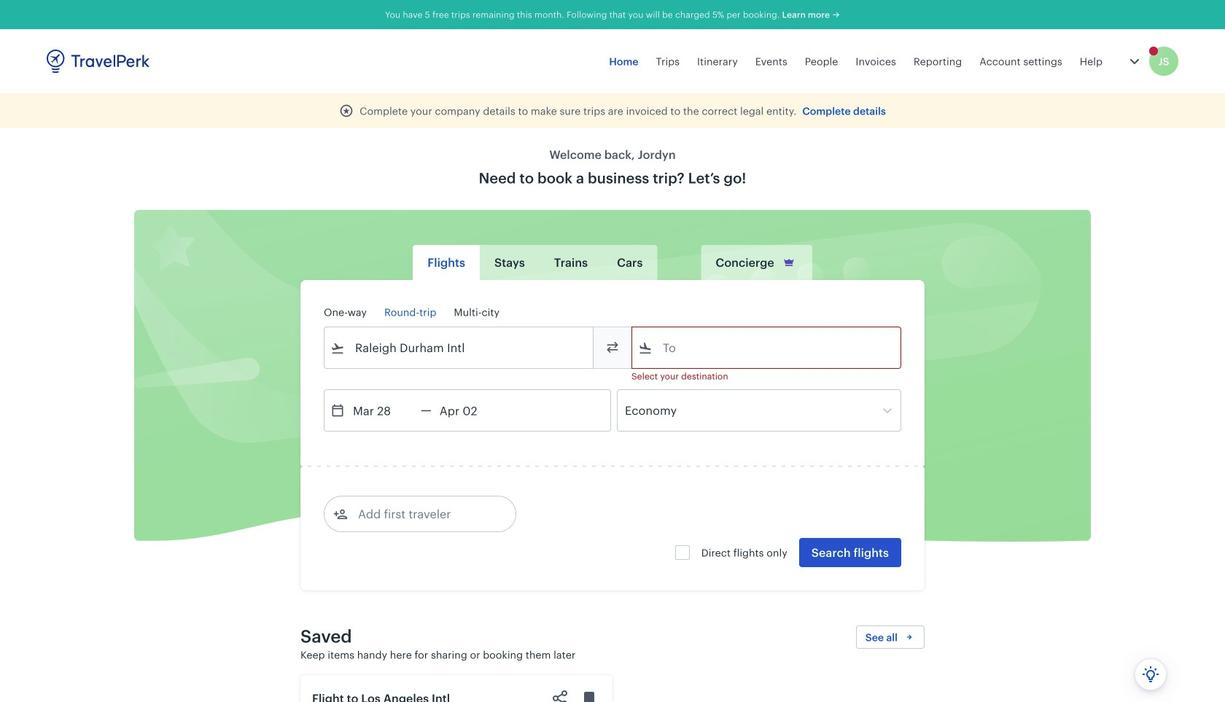 Task type: locate. For each thing, give the bounding box(es) containing it.
Return text field
[[432, 390, 508, 431]]



Task type: describe. For each thing, give the bounding box(es) containing it.
To search field
[[653, 336, 882, 360]]

Add first traveler search field
[[348, 503, 500, 526]]

From search field
[[345, 336, 574, 360]]

Depart text field
[[345, 390, 421, 431]]



